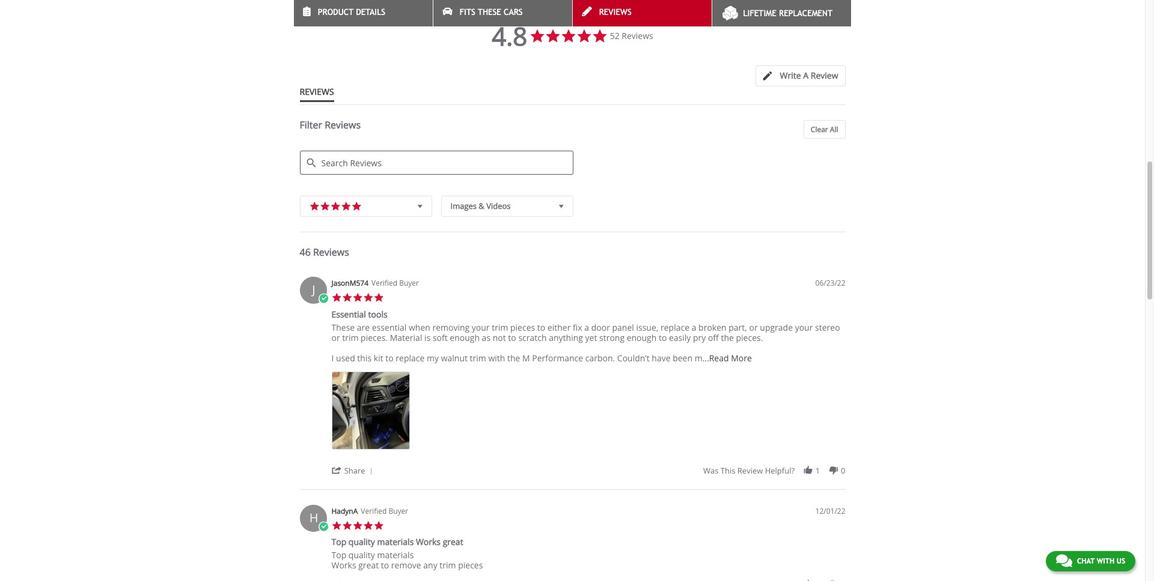 Task type: vqa. For each thing, say whether or not it's contained in the screenshot.
Over inside the "link"
no



Task type: locate. For each thing, give the bounding box(es) containing it.
reviews
[[599, 7, 632, 17], [622, 30, 653, 42], [325, 118, 361, 132], [313, 246, 349, 259]]

your
[[472, 322, 490, 333], [795, 322, 813, 333]]

verified buyer heading for h
[[361, 507, 408, 517]]

0 vertical spatial the
[[721, 332, 734, 344]]

pieces right the any
[[458, 560, 483, 572]]

broken
[[699, 322, 727, 333]]

list item
[[332, 372, 410, 450]]

0 horizontal spatial a
[[584, 322, 589, 333]]

review
[[811, 70, 838, 81]]

pieces. up 'kit' on the bottom
[[361, 332, 388, 344]]

works up the any
[[416, 537, 441, 548]]

0 vertical spatial this
[[357, 353, 372, 364]]

a right easily
[[692, 322, 696, 333]]

0 vertical spatial these
[[478, 7, 501, 17]]

top
[[332, 537, 346, 548], [332, 550, 346, 562]]

clear
[[811, 125, 828, 135]]

your left stereo
[[795, 322, 813, 333]]

this right was
[[721, 466, 735, 476]]

this
[[357, 353, 372, 364], [721, 466, 735, 476]]

1 horizontal spatial with
[[1097, 558, 1115, 566]]

0 vertical spatial great
[[443, 537, 463, 548]]

1 vertical spatial quality
[[349, 550, 375, 562]]

or
[[749, 322, 758, 333], [332, 332, 340, 344]]

1 vertical spatial materials
[[377, 550, 414, 562]]

to left easily
[[659, 332, 667, 344]]

...read
[[703, 353, 729, 364]]

great
[[443, 537, 463, 548], [358, 560, 379, 572]]

to left remove
[[381, 560, 389, 572]]

&
[[479, 201, 484, 212]]

0 vertical spatial verified buyer heading
[[372, 278, 419, 289]]

2 materials from the top
[[377, 550, 414, 562]]

image of review by jasonm574 on 23 jun 2022 number 1 image
[[332, 372, 410, 450]]

1 vertical spatial top
[[332, 550, 346, 562]]

chat with us
[[1077, 558, 1125, 566]]

0 vertical spatial replace
[[661, 322, 690, 333]]

enough left as
[[450, 332, 480, 344]]

write a review button
[[756, 66, 846, 87]]

1 horizontal spatial a
[[692, 322, 696, 333]]

vote up review by jasonm574 on 23 jun 2022 image
[[803, 466, 813, 476]]

1 horizontal spatial your
[[795, 322, 813, 333]]

pieces
[[510, 322, 535, 333], [458, 560, 483, 572]]

these
[[478, 7, 501, 17], [332, 322, 355, 333]]

0 horizontal spatial enough
[[450, 332, 480, 344]]

1 horizontal spatial the
[[721, 332, 734, 344]]

soft
[[433, 332, 448, 344]]

door
[[591, 322, 610, 333]]

to right not
[[508, 332, 516, 344]]

filter reviews
[[300, 118, 361, 132]]

carbon.
[[585, 353, 615, 364]]

0 vertical spatial with
[[488, 353, 505, 364]]

buyer for h
[[389, 507, 408, 517]]

1 horizontal spatial great
[[443, 537, 463, 548]]

46
[[300, 246, 311, 259]]

trim right the any
[[440, 560, 456, 572]]

j
[[312, 282, 315, 298]]

0 vertical spatial quality
[[349, 537, 375, 548]]

1 vertical spatial these
[[332, 322, 355, 333]]

trim right as
[[492, 322, 508, 333]]

group for j
[[703, 466, 846, 476]]

lifetime replacement
[[743, 8, 833, 18]]

essential tools heading
[[332, 309, 387, 323]]

group
[[703, 466, 846, 476], [703, 580, 846, 582]]

1 vertical spatial buyer
[[389, 507, 408, 517]]

1 horizontal spatial enough
[[627, 332, 657, 344]]

1 your from the left
[[472, 322, 490, 333]]

0 horizontal spatial your
[[472, 322, 490, 333]]

vote down review by hadyna on  1 dec 2022 image
[[828, 580, 839, 582]]

share button
[[332, 465, 377, 476]]

with left us
[[1097, 558, 1115, 566]]

trim down as
[[470, 353, 486, 364]]

with down not
[[488, 353, 505, 364]]

1 pieces. from the left
[[361, 332, 388, 344]]

reviews for filter reviews
[[325, 118, 361, 132]]

buyer up when
[[399, 278, 419, 289]]

replace down the material
[[396, 353, 425, 364]]

0 vertical spatial pieces
[[510, 322, 535, 333]]

the left m at left
[[507, 353, 520, 364]]

pieces. up more
[[736, 332, 763, 344]]

1 vertical spatial great
[[358, 560, 379, 572]]

been
[[673, 353, 693, 364]]

anything
[[549, 332, 583, 344]]

quality
[[349, 537, 375, 548], [349, 550, 375, 562]]

tab panel
[[294, 271, 852, 582]]

1 vertical spatial pieces
[[458, 560, 483, 572]]

m
[[522, 353, 530, 364]]

the
[[721, 332, 734, 344], [507, 353, 520, 364]]

reviews for 46 reviews
[[313, 246, 349, 259]]

not
[[493, 332, 506, 344]]

verified
[[372, 278, 397, 289], [361, 507, 387, 517]]

1 vertical spatial with
[[1097, 558, 1115, 566]]

clear all button
[[804, 120, 846, 139]]

these inside the these are essential when removing your trim pieces to either fix a door panel issue, replace a broken part, or upgrade your stereo or trim pieces. material is soft enough as not to scratch anything yet strong enough to easily pry off the pieces.
[[332, 322, 355, 333]]

hadyna verified buyer
[[332, 507, 408, 517]]

1 vertical spatial group
[[703, 580, 846, 582]]

0 vertical spatial top
[[332, 537, 346, 548]]

Search Reviews search field
[[300, 151, 573, 175]]

these right fits on the top left
[[478, 7, 501, 17]]

1 horizontal spatial this
[[721, 466, 735, 476]]

buyer
[[399, 278, 419, 289], [389, 507, 408, 517]]

images & videos
[[451, 201, 511, 212]]

verified buyer heading
[[372, 278, 419, 289], [361, 507, 408, 517]]

to right 'kit' on the bottom
[[386, 353, 394, 364]]

4.8 star rating element
[[492, 19, 527, 53]]

videos
[[486, 201, 511, 212]]

your left not
[[472, 322, 490, 333]]

reviews for 52 reviews
[[622, 30, 653, 42]]

1 horizontal spatial replace
[[661, 322, 690, 333]]

1 vertical spatial verified
[[361, 507, 387, 517]]

0 vertical spatial materials
[[377, 537, 414, 548]]

0 vertical spatial buyer
[[399, 278, 419, 289]]

verified buyer heading up tools on the left bottom of page
[[372, 278, 419, 289]]

images
[[451, 201, 477, 212]]

trim
[[492, 322, 508, 333], [342, 332, 359, 344], [470, 353, 486, 364], [440, 560, 456, 572]]

0 horizontal spatial these
[[332, 322, 355, 333]]

buyer up top quality materials works great heading
[[389, 507, 408, 517]]

i
[[332, 353, 334, 364]]

1 horizontal spatial these
[[478, 7, 501, 17]]

1 materials from the top
[[377, 537, 414, 548]]

0 horizontal spatial replace
[[396, 353, 425, 364]]

1 horizontal spatial pieces.
[[736, 332, 763, 344]]

this left 'kit' on the bottom
[[357, 353, 372, 364]]

0 horizontal spatial pieces
[[458, 560, 483, 572]]

0 vertical spatial group
[[703, 466, 846, 476]]

the inside the these are essential when removing your trim pieces to either fix a door panel issue, replace a broken part, or upgrade your stereo or trim pieces. material is soft enough as not to scratch anything yet strong enough to easily pry off the pieces.
[[721, 332, 734, 344]]

1 horizontal spatial pieces
[[510, 322, 535, 333]]

1 horizontal spatial works
[[416, 537, 441, 548]]

1 vertical spatial replace
[[396, 353, 425, 364]]

replace
[[661, 322, 690, 333], [396, 353, 425, 364]]

enough up "couldn't"
[[627, 332, 657, 344]]

product
[[318, 7, 354, 17]]

a
[[584, 322, 589, 333], [692, 322, 696, 333]]

group containing was this review helpful?
[[703, 466, 846, 476]]

when
[[409, 322, 430, 333]]

hadyna
[[332, 507, 358, 517]]

top quality materials works great heading
[[332, 537, 463, 551]]

0 horizontal spatial this
[[357, 353, 372, 364]]

star image
[[309, 200, 320, 212], [351, 200, 362, 212], [342, 293, 353, 303], [353, 293, 363, 303], [363, 293, 374, 303], [374, 293, 384, 303], [342, 521, 353, 531], [353, 521, 363, 531], [363, 521, 374, 531]]

1 vertical spatial verified buyer heading
[[361, 507, 408, 517]]

1 vertical spatial the
[[507, 353, 520, 364]]

1 group from the top
[[703, 466, 846, 476]]

or right the part,
[[749, 322, 758, 333]]

vote down review by jasonm574 on 23 jun 2022 image
[[828, 466, 839, 476]]

powered by yotpo link to their homepage image
[[830, 0, 852, 11]]

0 vertical spatial works
[[416, 537, 441, 548]]

seperator image
[[367, 468, 375, 475]]

either
[[548, 322, 571, 333]]

a right fix
[[584, 322, 589, 333]]

reviews right filter
[[325, 118, 361, 132]]

to left either
[[537, 322, 545, 333]]

share image
[[332, 580, 342, 582]]

reviews right the 46 at left top
[[313, 246, 349, 259]]

was this review helpful?
[[703, 466, 795, 476]]

works up share icon
[[332, 560, 356, 572]]

jasonm574 verified buyer
[[332, 278, 419, 289]]

top down hadyna
[[332, 537, 346, 548]]

0 horizontal spatial great
[[358, 560, 379, 572]]

2 group from the top
[[703, 580, 846, 582]]

the right off
[[721, 332, 734, 344]]

0 vertical spatial verified
[[372, 278, 397, 289]]

materials left the any
[[377, 550, 414, 562]]

1 vertical spatial this
[[721, 466, 735, 476]]

performance
[[532, 353, 583, 364]]

reviews right 52
[[622, 30, 653, 42]]

reviews inside heading
[[325, 118, 361, 132]]

replace inside the these are essential when removing your trim pieces to either fix a door panel issue, replace a broken part, or upgrade your stereo or trim pieces. material is soft enough as not to scratch anything yet strong enough to easily pry off the pieces.
[[661, 322, 690, 333]]

pieces right not
[[510, 322, 535, 333]]

materials up remove
[[377, 537, 414, 548]]

verified buyer heading up top quality materials works great heading
[[361, 507, 408, 517]]

review date 12/01/22 element
[[815, 507, 846, 517]]

write a review
[[780, 70, 838, 81]]

yet
[[585, 332, 597, 344]]

works
[[416, 537, 441, 548], [332, 560, 356, 572]]

h
[[309, 510, 318, 526]]

with
[[488, 353, 505, 364], [1097, 558, 1115, 566]]

top up share icon
[[332, 550, 346, 562]]

2 enough from the left
[[627, 332, 657, 344]]

1 vertical spatial works
[[332, 560, 356, 572]]

verified up tools on the left bottom of page
[[372, 278, 397, 289]]

comments image
[[1056, 554, 1072, 569]]

replace left pry
[[661, 322, 690, 333]]

pieces inside top quality materials works great top quality materials works great to remove any trim pieces
[[458, 560, 483, 572]]

filter reviews heading
[[300, 118, 846, 142]]

verified right hadyna
[[361, 507, 387, 517]]

0 horizontal spatial pieces.
[[361, 332, 388, 344]]

couldn't
[[617, 353, 650, 364]]

star image
[[320, 200, 330, 212], [330, 200, 341, 212], [341, 200, 351, 212], [332, 293, 342, 303], [332, 521, 342, 531], [374, 521, 384, 531]]

4.8
[[492, 19, 527, 53]]

these down essential
[[332, 322, 355, 333]]

review date 06/23/22 element
[[815, 278, 846, 289]]

or up i
[[332, 332, 340, 344]]

these are essential when removing your trim pieces to either fix a door panel issue, replace a broken part, or upgrade your stereo or trim pieces. material is soft enough as not to scratch anything yet strong enough to easily pry off the pieces.
[[332, 322, 840, 344]]

verified for h
[[361, 507, 387, 517]]

us
[[1117, 558, 1125, 566]]



Task type: describe. For each thing, give the bounding box(es) containing it.
0
[[841, 466, 846, 476]]

...read more button
[[703, 353, 752, 364]]

lifetime
[[743, 8, 777, 18]]

replacement
[[779, 8, 833, 18]]

1 top from the top
[[332, 537, 346, 548]]

buyer for j
[[399, 278, 419, 289]]

helpful?
[[765, 466, 795, 476]]

1
[[816, 466, 820, 476]]

have
[[652, 353, 671, 364]]

m
[[695, 353, 703, 364]]

jasonm574
[[332, 278, 369, 289]]

review
[[738, 466, 763, 476]]

chat with us link
[[1046, 552, 1136, 572]]

verified buyer heading for j
[[372, 278, 419, 289]]

filter
[[300, 118, 322, 132]]

2 pieces. from the left
[[736, 332, 763, 344]]

group for h
[[703, 580, 846, 582]]

stereo
[[815, 322, 840, 333]]

trim up used
[[342, 332, 359, 344]]

down triangle image
[[415, 200, 425, 213]]

1 enough from the left
[[450, 332, 480, 344]]

circle checkmark image
[[318, 522, 329, 533]]

panel
[[612, 322, 634, 333]]

are
[[357, 322, 370, 333]]

0 horizontal spatial with
[[488, 353, 505, 364]]

essential tools
[[332, 309, 387, 320]]

Images & Videos Filter field
[[441, 196, 573, 217]]

share
[[344, 466, 365, 476]]

product details link
[[294, 0, 433, 26]]

details
[[356, 7, 385, 17]]

is
[[424, 332, 431, 344]]

pry
[[693, 332, 706, 344]]

material
[[390, 332, 422, 344]]

top quality materials works great top quality materials works great to remove any trim pieces
[[332, 537, 483, 572]]

kit
[[374, 353, 383, 364]]

52
[[610, 30, 620, 42]]

walnut
[[441, 353, 468, 364]]

product details
[[318, 7, 385, 17]]

verified for j
[[372, 278, 397, 289]]

removing
[[433, 322, 470, 333]]

my
[[427, 353, 439, 364]]

0 horizontal spatial works
[[332, 560, 356, 572]]

reviews up 52
[[599, 7, 632, 17]]

cars
[[504, 7, 523, 17]]

lifetime replacement link
[[712, 0, 851, 26]]

vote up review by hadyna on  1 dec 2022 image
[[803, 580, 813, 582]]

off
[[708, 332, 719, 344]]

remove
[[391, 560, 421, 572]]

2 quality from the top
[[349, 550, 375, 562]]

2 top from the top
[[332, 550, 346, 562]]

easily
[[669, 332, 691, 344]]

as
[[482, 332, 491, 344]]

chat
[[1077, 558, 1095, 566]]

upgrade
[[760, 322, 793, 333]]

a
[[803, 70, 809, 81]]

fits
[[460, 7, 475, 17]]

trim inside top quality materials works great top quality materials works great to remove any trim pieces
[[440, 560, 456, 572]]

reviews
[[300, 86, 334, 97]]

any
[[423, 560, 437, 572]]

scratch
[[518, 332, 547, 344]]

1 a from the left
[[584, 322, 589, 333]]

write
[[780, 70, 801, 81]]

share image
[[332, 466, 342, 476]]

down triangle image
[[556, 200, 567, 213]]

circle checkmark image
[[318, 294, 329, 305]]

tab panel containing j
[[294, 271, 852, 582]]

clear all
[[811, 125, 838, 135]]

52 reviews
[[610, 30, 653, 42]]

1 horizontal spatial or
[[749, 322, 758, 333]]

0 horizontal spatial the
[[507, 353, 520, 364]]

tools
[[368, 309, 387, 320]]

2 a from the left
[[692, 322, 696, 333]]

strong
[[599, 332, 625, 344]]

used
[[336, 353, 355, 364]]

more
[[731, 353, 752, 364]]

write no frame image
[[763, 72, 778, 81]]

was
[[703, 466, 719, 476]]

essential
[[332, 309, 366, 320]]

these inside fits these cars link
[[478, 7, 501, 17]]

part,
[[729, 322, 747, 333]]

06/23/22
[[815, 278, 846, 289]]

reviews link
[[573, 0, 711, 26]]

magnifying glass image
[[307, 159, 316, 168]]

all
[[830, 125, 838, 135]]

Rating Filter field
[[300, 196, 432, 217]]

pieces inside the these are essential when removing your trim pieces to either fix a door panel issue, replace a broken part, or upgrade your stereo or trim pieces. material is soft enough as not to scratch anything yet strong enough to easily pry off the pieces.
[[510, 322, 535, 333]]

issue,
[[636, 322, 658, 333]]

fits these cars link
[[433, 0, 572, 26]]

i used this kit to replace my walnut trim with the m performance carbon. couldn't have been m ...read more
[[332, 353, 752, 364]]

46 reviews
[[300, 246, 349, 259]]

0 horizontal spatial or
[[332, 332, 340, 344]]

to inside top quality materials works great top quality materials works great to remove any trim pieces
[[381, 560, 389, 572]]

fits these cars
[[460, 7, 523, 17]]

fix
[[573, 322, 582, 333]]

essential
[[372, 322, 407, 333]]

12/01/22
[[815, 507, 846, 517]]

1 quality from the top
[[349, 537, 375, 548]]

2 your from the left
[[795, 322, 813, 333]]



